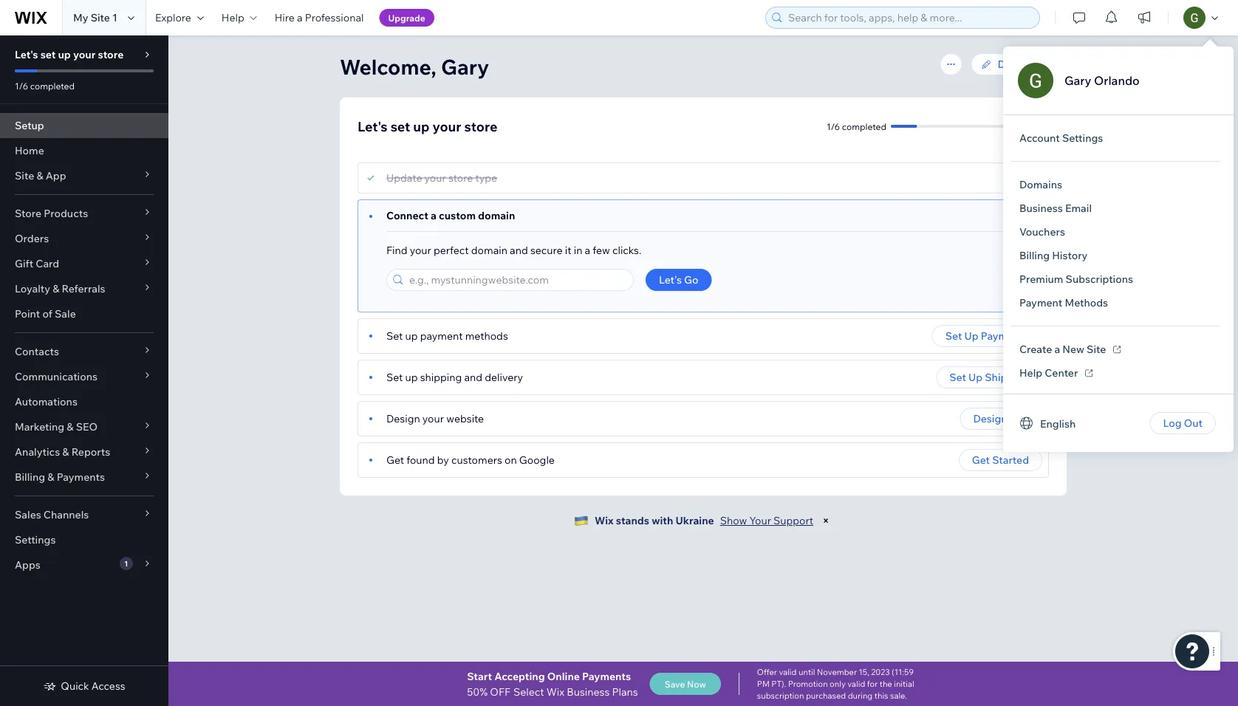 Task type: describe. For each thing, give the bounding box(es) containing it.
until
[[799, 667, 815, 678]]

support
[[774, 514, 814, 527]]

design site inside design site link
[[998, 58, 1054, 71]]

a for hire
[[297, 11, 303, 24]]

set up payments button
[[932, 325, 1043, 347]]

& for analytics
[[62, 446, 69, 459]]

sales
[[15, 508, 41, 521]]

let's go button
[[646, 269, 712, 291]]

Search for tools, apps, help & more... field
[[784, 7, 1035, 28]]

create a new site link
[[1008, 338, 1132, 361]]

completed inside sidebar element
[[30, 80, 75, 91]]

premium subscriptions link
[[1008, 268, 1145, 291]]

design site inside design site button
[[974, 412, 1029, 425]]

sale
[[55, 307, 76, 320]]

set up shipping button
[[937, 367, 1043, 389]]

site & app button
[[0, 163, 168, 188]]

orlando
[[1094, 73, 1140, 88]]

let's go
[[659, 273, 699, 286]]

products
[[44, 207, 88, 220]]

get found by customers on google
[[386, 454, 555, 467]]

store inside sidebar element
[[98, 48, 124, 61]]

design site button
[[960, 408, 1043, 430]]

& for loyalty
[[53, 282, 59, 295]]

on
[[505, 454, 517, 467]]

delivery
[[485, 371, 523, 384]]

2 vertical spatial store
[[448, 171, 473, 184]]

a for connect
[[431, 209, 437, 222]]

website
[[446, 412, 484, 425]]

1 horizontal spatial gary
[[1065, 73, 1092, 88]]

your for update
[[425, 171, 446, 184]]

only
[[830, 679, 846, 689]]

save now
[[665, 679, 706, 690]]

access
[[91, 680, 125, 693]]

0 horizontal spatial gary
[[441, 54, 489, 79]]

google
[[519, 454, 555, 467]]

a for create
[[1055, 343, 1061, 356]]

update your store type
[[386, 171, 497, 184]]

set for set up shipping and delivery
[[386, 371, 403, 384]]

premium subscriptions
[[1020, 273, 1134, 286]]

business email link
[[1008, 197, 1104, 220]]

set for set up payment methods
[[386, 330, 403, 343]]

sales channels
[[15, 508, 89, 521]]

design your website
[[386, 412, 484, 425]]

up for payments
[[965, 330, 979, 343]]

start accepting online payments 50% off select wix business plans
[[467, 670, 638, 698]]

quick access
[[61, 680, 125, 693]]

history
[[1053, 249, 1088, 262]]

let's inside button
[[659, 273, 682, 286]]

store
[[15, 207, 41, 220]]

account settings link
[[1008, 126, 1115, 150]]

& for billing
[[47, 471, 54, 484]]

account settings
[[1020, 132, 1104, 144]]

contacts button
[[0, 339, 168, 364]]

clicks.
[[613, 244, 642, 257]]

payment methods link
[[1008, 291, 1120, 315]]

site inside button
[[1010, 412, 1029, 425]]

1 vertical spatial let's
[[358, 118, 388, 134]]

your up update your store type
[[433, 118, 461, 134]]

analytics
[[15, 446, 60, 459]]

billing history
[[1020, 249, 1088, 262]]

of
[[42, 307, 52, 320]]

create
[[1020, 343, 1053, 356]]

payments inside start accepting online payments 50% off select wix business plans
[[582, 670, 631, 683]]

reports
[[71, 446, 110, 459]]

save
[[665, 679, 685, 690]]

account
[[1020, 132, 1060, 144]]

during
[[848, 691, 873, 701]]

domains
[[1020, 178, 1063, 191]]

& for site
[[36, 169, 43, 182]]

subscription
[[757, 691, 804, 701]]

connect a custom domain
[[386, 209, 515, 222]]

set for set up shipping
[[950, 371, 966, 384]]

get started button
[[959, 449, 1043, 471]]

point of sale link
[[0, 302, 168, 327]]

type
[[475, 171, 497, 184]]

domain for perfect
[[471, 244, 508, 257]]

log
[[1163, 417, 1182, 430]]

settings inside 'link'
[[1063, 132, 1104, 144]]

loyalty & referrals button
[[0, 276, 168, 302]]

communications button
[[0, 364, 168, 389]]

site & app
[[15, 169, 66, 182]]

help button
[[213, 0, 266, 35]]

your inside sidebar element
[[73, 48, 96, 61]]

vouchers link
[[1008, 220, 1077, 244]]

show your support button
[[720, 514, 814, 528]]

methods
[[465, 330, 508, 343]]

orders
[[15, 232, 49, 245]]

automations
[[15, 395, 78, 408]]

marketing & seo
[[15, 420, 98, 433]]

email
[[1066, 202, 1092, 215]]

pt).
[[772, 679, 786, 689]]

create a new site
[[1020, 343, 1107, 356]]

point of sale
[[15, 307, 76, 320]]

up for shipping
[[969, 371, 983, 384]]

apps
[[15, 559, 40, 572]]

up up update
[[413, 118, 430, 134]]

business inside start accepting online payments 50% off select wix business plans
[[567, 685, 610, 698]]

home link
[[0, 138, 168, 163]]

domain for custom
[[478, 209, 515, 222]]

business email
[[1020, 202, 1092, 215]]

set inside sidebar element
[[40, 48, 56, 61]]

up left the payment in the top of the page
[[405, 330, 418, 343]]

get for get started
[[972, 454, 990, 467]]

help for help
[[222, 11, 244, 24]]

english link
[[1008, 412, 1088, 435]]

few
[[593, 244, 610, 257]]

1 vertical spatial completed
[[842, 121, 887, 132]]

perfect
[[434, 244, 469, 257]]

payments for set up payments
[[981, 330, 1029, 343]]

shipping
[[985, 371, 1029, 384]]

analytics & reports
[[15, 446, 110, 459]]

ukraine
[[676, 514, 714, 527]]

1 horizontal spatial 1/6
[[827, 121, 840, 132]]

let's set up your store inside sidebar element
[[15, 48, 124, 61]]

loyalty
[[15, 282, 50, 295]]



Task type: locate. For each thing, give the bounding box(es) containing it.
billing inside billing & payments dropdown button
[[15, 471, 45, 484]]

payments
[[981, 330, 1029, 343], [57, 471, 105, 484], [582, 670, 631, 683]]

pm
[[757, 679, 770, 689]]

0 horizontal spatial payments
[[57, 471, 105, 484]]

communications
[[15, 370, 98, 383]]

1 vertical spatial business
[[567, 685, 610, 698]]

& down analytics & reports on the left bottom of the page
[[47, 471, 54, 484]]

1 vertical spatial valid
[[848, 679, 866, 689]]

0 horizontal spatial wix
[[547, 685, 565, 698]]

up left the shipping
[[405, 371, 418, 384]]

up inside button
[[969, 371, 983, 384]]

purchased
[[806, 691, 846, 701]]

0 horizontal spatial set
[[40, 48, 56, 61]]

& inside dropdown button
[[47, 471, 54, 484]]

sale.
[[890, 691, 907, 701]]

found
[[407, 454, 435, 467]]

shipping
[[420, 371, 462, 384]]

0 horizontal spatial let's
[[15, 48, 38, 61]]

1 right my
[[112, 11, 117, 24]]

set for set up payments
[[946, 330, 962, 343]]

0 horizontal spatial get
[[386, 454, 404, 467]]

it
[[565, 244, 572, 257]]

custom
[[439, 209, 476, 222]]

your for design
[[423, 412, 444, 425]]

valid up during on the right bottom
[[848, 679, 866, 689]]

update
[[386, 171, 422, 184]]

online
[[547, 670, 580, 683]]

0 vertical spatial business
[[1020, 202, 1063, 215]]

1 horizontal spatial help
[[1020, 367, 1043, 379]]

in
[[574, 244, 583, 257]]

business down online
[[567, 685, 610, 698]]

1 horizontal spatial settings
[[1063, 132, 1104, 144]]

1 vertical spatial up
[[969, 371, 983, 384]]

& inside popup button
[[62, 446, 69, 459]]

2 horizontal spatial let's
[[659, 273, 682, 286]]

off
[[490, 685, 511, 698]]

let's left go
[[659, 273, 682, 286]]

billing & payments button
[[0, 465, 168, 490]]

welcome, gary
[[340, 54, 489, 79]]

1 vertical spatial payments
[[57, 471, 105, 484]]

wix inside start accepting online payments 50% off select wix business plans
[[547, 685, 565, 698]]

payments inside button
[[981, 330, 1029, 343]]

start
[[467, 670, 492, 683]]

payments down analytics & reports popup button
[[57, 471, 105, 484]]

help left hire
[[222, 11, 244, 24]]

your left website
[[423, 412, 444, 425]]

valid up pt).
[[779, 667, 797, 678]]

let's
[[15, 48, 38, 61], [358, 118, 388, 134], [659, 273, 682, 286]]

1/6 completed inside sidebar element
[[15, 80, 75, 91]]

set up payments
[[946, 330, 1029, 343]]

settings inside sidebar element
[[15, 534, 56, 546]]

store up type
[[464, 118, 498, 134]]

1 vertical spatial 1
[[124, 559, 128, 568]]

1 get from the left
[[386, 454, 404, 467]]

0 vertical spatial billing
[[1020, 249, 1050, 262]]

1 down settings link
[[124, 559, 128, 568]]

november
[[817, 667, 857, 678]]

0 horizontal spatial valid
[[779, 667, 797, 678]]

e.g., mystunningwebsite.com field
[[405, 270, 629, 290]]

connect
[[386, 209, 429, 222]]

home
[[15, 144, 44, 157]]

1 horizontal spatial valid
[[848, 679, 866, 689]]

up inside sidebar element
[[58, 48, 71, 61]]

design inside button
[[974, 412, 1008, 425]]

let's set up your store
[[15, 48, 124, 61], [358, 118, 498, 134]]

up up set up shipping
[[965, 330, 979, 343]]

0 vertical spatial up
[[965, 330, 979, 343]]

save now button
[[650, 673, 721, 695]]

billing for billing & payments
[[15, 471, 45, 484]]

1 vertical spatial 1/6
[[827, 121, 840, 132]]

a right in on the top of the page
[[585, 244, 591, 257]]

new
[[1063, 343, 1085, 356]]

domains link
[[1008, 173, 1075, 197]]

1/6 inside sidebar element
[[15, 80, 28, 91]]

1 vertical spatial help
[[1020, 367, 1043, 379]]

show
[[720, 514, 747, 527]]

& right loyalty
[[53, 282, 59, 295]]

0 vertical spatial set
[[40, 48, 56, 61]]

by
[[437, 454, 449, 467]]

set
[[386, 330, 403, 343], [946, 330, 962, 343], [386, 371, 403, 384], [950, 371, 966, 384]]

payments for billing & payments
[[57, 471, 105, 484]]

hire a professional link
[[266, 0, 373, 35]]

channels
[[43, 508, 89, 521]]

set up 'setup'
[[40, 48, 56, 61]]

get left found
[[386, 454, 404, 467]]

a right hire
[[297, 11, 303, 24]]

customers
[[451, 454, 502, 467]]

1 inside sidebar element
[[124, 559, 128, 568]]

0 vertical spatial completed
[[30, 80, 75, 91]]

quick
[[61, 680, 89, 693]]

wix down online
[[547, 685, 565, 698]]

stands
[[616, 514, 650, 527]]

billing down analytics
[[15, 471, 45, 484]]

0 vertical spatial store
[[98, 48, 124, 61]]

set up set up shipping
[[946, 330, 962, 343]]

1 horizontal spatial payments
[[582, 670, 631, 683]]

let's set up your store up update your store type
[[358, 118, 498, 134]]

card
[[36, 257, 59, 270]]

&
[[36, 169, 43, 182], [53, 282, 59, 295], [67, 420, 74, 433], [62, 446, 69, 459], [47, 471, 54, 484]]

payment
[[1020, 296, 1063, 309]]

wix stands with ukraine show your support
[[595, 514, 814, 527]]

1 horizontal spatial let's
[[358, 118, 388, 134]]

referrals
[[62, 282, 105, 295]]

site
[[91, 11, 110, 24], [1034, 58, 1054, 71], [15, 169, 34, 182], [1087, 343, 1107, 356], [1010, 412, 1029, 425]]

let's up update
[[358, 118, 388, 134]]

get for get found by customers on google
[[386, 454, 404, 467]]

your right update
[[425, 171, 446, 184]]

up up setup link
[[58, 48, 71, 61]]

1 vertical spatial let's set up your store
[[358, 118, 498, 134]]

gift
[[15, 257, 33, 270]]

0 vertical spatial let's set up your store
[[15, 48, 124, 61]]

help for help center
[[1020, 367, 1043, 379]]

2 vertical spatial let's
[[659, 273, 682, 286]]

& for marketing
[[67, 420, 74, 433]]

help down create
[[1020, 367, 1043, 379]]

gary
[[441, 54, 489, 79], [1065, 73, 1092, 88]]

set up shipping and delivery
[[386, 371, 523, 384]]

1 vertical spatial wix
[[547, 685, 565, 698]]

0 horizontal spatial settings
[[15, 534, 56, 546]]

& inside 'dropdown button'
[[36, 169, 43, 182]]

1 vertical spatial and
[[464, 371, 483, 384]]

1
[[112, 11, 117, 24], [124, 559, 128, 568]]

0 vertical spatial domain
[[478, 209, 515, 222]]

a left new
[[1055, 343, 1061, 356]]

50%
[[467, 685, 488, 698]]

0 vertical spatial wix
[[595, 514, 614, 527]]

set inside 'set up payments' button
[[946, 330, 962, 343]]

domain up find your perfect domain and secure it in a few clicks.
[[478, 209, 515, 222]]

methods
[[1065, 296, 1109, 309]]

my
[[73, 11, 88, 24]]

1 vertical spatial design site
[[974, 412, 1029, 425]]

help
[[222, 11, 244, 24], [1020, 367, 1043, 379]]

point
[[15, 307, 40, 320]]

payments up plans
[[582, 670, 631, 683]]

store
[[98, 48, 124, 61], [464, 118, 498, 134], [448, 171, 473, 184]]

and left delivery in the left bottom of the page
[[464, 371, 483, 384]]

0 vertical spatial settings
[[1063, 132, 1104, 144]]

1 horizontal spatial let's set up your store
[[358, 118, 498, 134]]

15,
[[859, 667, 870, 678]]

business down domains link
[[1020, 202, 1063, 215]]

2 get from the left
[[972, 454, 990, 467]]

your for find
[[410, 244, 431, 257]]

1 horizontal spatial 1
[[124, 559, 128, 568]]

setup link
[[0, 113, 168, 138]]

payments inside dropdown button
[[57, 471, 105, 484]]

0 vertical spatial 1/6 completed
[[15, 80, 75, 91]]

settings link
[[0, 528, 168, 553]]

2 vertical spatial payments
[[582, 670, 631, 683]]

site inside 'dropdown button'
[[15, 169, 34, 182]]

let's inside sidebar element
[[15, 48, 38, 61]]

center
[[1045, 367, 1078, 379]]

get inside get started 'button'
[[972, 454, 990, 467]]

& left reports
[[62, 446, 69, 459]]

professional
[[305, 11, 364, 24]]

up left shipping
[[969, 371, 983, 384]]

1 horizontal spatial set
[[391, 118, 410, 134]]

0 horizontal spatial completed
[[30, 80, 75, 91]]

0 vertical spatial design site
[[998, 58, 1054, 71]]

up inside button
[[965, 330, 979, 343]]

initial
[[894, 679, 915, 689]]

billing
[[1020, 249, 1050, 262], [15, 471, 45, 484]]

log out link
[[1150, 412, 1216, 435]]

billing inside billing history link
[[1020, 249, 1050, 262]]

wix
[[595, 514, 614, 527], [547, 685, 565, 698]]

1 horizontal spatial business
[[1020, 202, 1063, 215]]

0 horizontal spatial 1/6
[[15, 80, 28, 91]]

1 vertical spatial settings
[[15, 534, 56, 546]]

find
[[386, 244, 408, 257]]

settings down sales
[[15, 534, 56, 546]]

0 horizontal spatial help
[[222, 11, 244, 24]]

sidebar element
[[0, 35, 168, 706]]

sales channels button
[[0, 503, 168, 528]]

domain right perfect
[[471, 244, 508, 257]]

1 vertical spatial billing
[[15, 471, 45, 484]]

set left shipping
[[950, 371, 966, 384]]

0 horizontal spatial 1/6 completed
[[15, 80, 75, 91]]

1 horizontal spatial and
[[510, 244, 528, 257]]

& inside popup button
[[53, 282, 59, 295]]

your
[[750, 514, 771, 527]]

0 vertical spatial let's
[[15, 48, 38, 61]]

0 vertical spatial 1/6
[[15, 80, 28, 91]]

& left app
[[36, 169, 43, 182]]

1 horizontal spatial 1/6 completed
[[827, 121, 887, 132]]

1 horizontal spatial wix
[[595, 514, 614, 527]]

billing up premium
[[1020, 249, 1050, 262]]

0 horizontal spatial let's set up your store
[[15, 48, 124, 61]]

1 vertical spatial store
[[464, 118, 498, 134]]

store left type
[[448, 171, 473, 184]]

accepting
[[495, 670, 545, 683]]

site inside 'link'
[[1087, 343, 1107, 356]]

wix left stands
[[595, 514, 614, 527]]

get left started
[[972, 454, 990, 467]]

1 horizontal spatial completed
[[842, 121, 887, 132]]

set left the shipping
[[386, 371, 403, 384]]

0 vertical spatial and
[[510, 244, 528, 257]]

0 vertical spatial help
[[222, 11, 244, 24]]

0 horizontal spatial 1
[[112, 11, 117, 24]]

let's set up your store down my
[[15, 48, 124, 61]]

0 vertical spatial payments
[[981, 330, 1029, 343]]

1 horizontal spatial get
[[972, 454, 990, 467]]

set up update
[[391, 118, 410, 134]]

design
[[998, 58, 1032, 71], [386, 412, 420, 425], [974, 412, 1008, 425]]

& left seo
[[67, 420, 74, 433]]

business inside business email link
[[1020, 202, 1063, 215]]

a left 'custom' at left
[[431, 209, 437, 222]]

log out
[[1163, 417, 1203, 430]]

store down my site 1
[[98, 48, 124, 61]]

your right find
[[410, 244, 431, 257]]

explore
[[155, 11, 191, 24]]

get started
[[972, 454, 1029, 467]]

vouchers
[[1020, 225, 1066, 238]]

2 horizontal spatial payments
[[981, 330, 1029, 343]]

billing for billing history
[[1020, 249, 1050, 262]]

billing & payments
[[15, 471, 105, 484]]

0 vertical spatial 1
[[112, 11, 117, 24]]

set left the payment in the top of the page
[[386, 330, 403, 343]]

settings right account
[[1063, 132, 1104, 144]]

for
[[867, 679, 878, 689]]

a inside 'link'
[[1055, 343, 1061, 356]]

1 vertical spatial 1/6 completed
[[827, 121, 887, 132]]

1 vertical spatial domain
[[471, 244, 508, 257]]

0 vertical spatial valid
[[779, 667, 797, 678]]

& inside dropdown button
[[67, 420, 74, 433]]

0 horizontal spatial and
[[464, 371, 483, 384]]

payments up create
[[981, 330, 1029, 343]]

1 horizontal spatial billing
[[1020, 249, 1050, 262]]

the
[[880, 679, 892, 689]]

store products button
[[0, 201, 168, 226]]

go
[[684, 273, 699, 286]]

and left secure
[[510, 244, 528, 257]]

hire
[[275, 11, 295, 24]]

let's up 'setup'
[[15, 48, 38, 61]]

your down my
[[73, 48, 96, 61]]

secure
[[531, 244, 563, 257]]

0 horizontal spatial business
[[567, 685, 610, 698]]

1 vertical spatial set
[[391, 118, 410, 134]]

help inside button
[[222, 11, 244, 24]]

select
[[514, 685, 544, 698]]

gary orlando
[[1065, 73, 1140, 88]]

0 horizontal spatial billing
[[15, 471, 45, 484]]

set inside set up shipping button
[[950, 371, 966, 384]]



Task type: vqa. For each thing, say whether or not it's contained in the screenshot.
Account Settings link
yes



